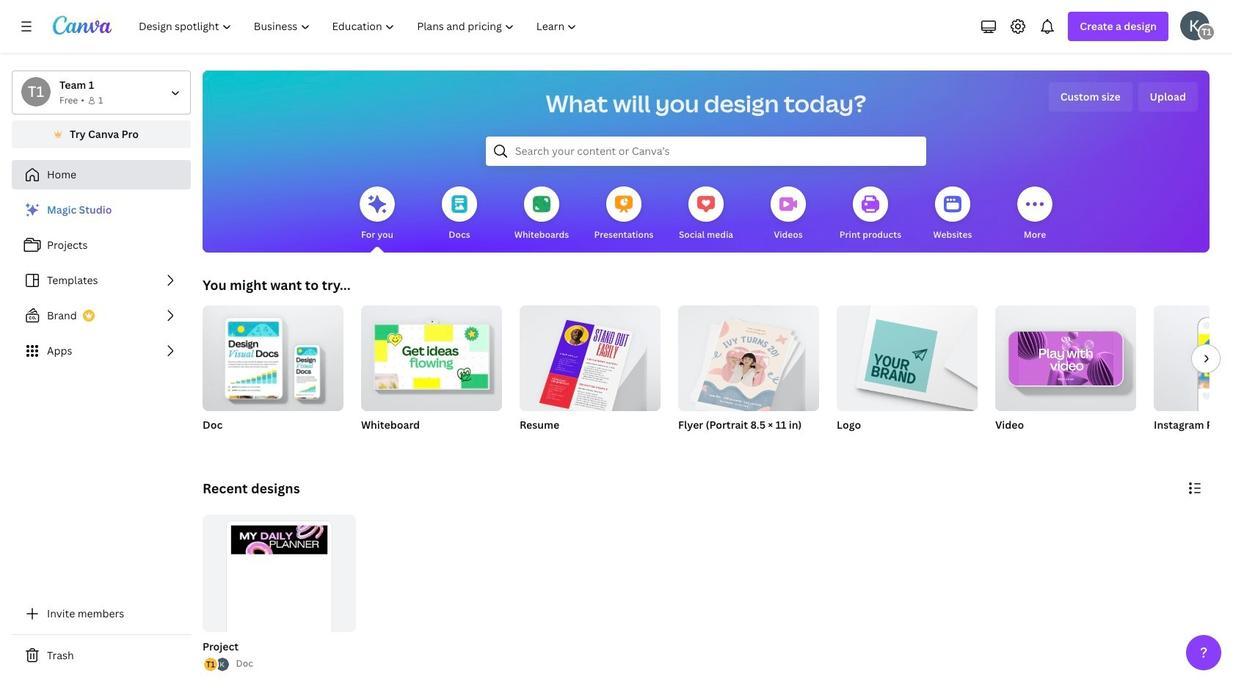 Task type: describe. For each thing, give the bounding box(es) containing it.
kendall parks image
[[1181, 11, 1210, 40]]

team 1 element inside switch to another team button
[[21, 77, 51, 106]]

Switch to another team button
[[12, 71, 191, 115]]

top level navigation element
[[129, 12, 590, 41]]

Search search field
[[516, 137, 898, 165]]



Task type: vqa. For each thing, say whether or not it's contained in the screenshot.
Videos
no



Task type: locate. For each thing, give the bounding box(es) containing it.
1 horizontal spatial list
[[203, 657, 230, 673]]

0 vertical spatial list
[[12, 195, 191, 366]]

1 horizontal spatial team 1 element
[[1199, 24, 1216, 41]]

team 1 image inside switch to another team button
[[21, 77, 51, 106]]

0 vertical spatial team 1 image
[[1199, 24, 1216, 41]]

0 horizontal spatial list
[[12, 195, 191, 366]]

0 vertical spatial team 1 element
[[1199, 24, 1216, 41]]

None search field
[[486, 137, 927, 166]]

0 horizontal spatial team 1 element
[[21, 77, 51, 106]]

team 1 element
[[1199, 24, 1216, 41], [21, 77, 51, 106]]

1 horizontal spatial team 1 image
[[1199, 24, 1216, 41]]

1 vertical spatial team 1 image
[[21, 77, 51, 106]]

list
[[12, 195, 191, 366], [203, 657, 230, 673]]

1 vertical spatial team 1 element
[[21, 77, 51, 106]]

1 vertical spatial list
[[203, 657, 230, 673]]

group
[[203, 300, 344, 451], [203, 300, 344, 411], [361, 300, 502, 451], [361, 300, 502, 411], [520, 300, 661, 451], [520, 300, 661, 418], [679, 300, 820, 451], [679, 300, 820, 416], [837, 306, 978, 451], [837, 306, 978, 411], [996, 306, 1137, 451], [1155, 306, 1234, 451], [200, 515, 356, 673], [203, 515, 356, 671]]

team 1 image
[[1199, 24, 1216, 41], [21, 77, 51, 106]]

0 horizontal spatial team 1 image
[[21, 77, 51, 106]]

team 1 image for team 1 element to the right
[[1199, 24, 1216, 41]]

team 1 image for team 1 element within the switch to another team button
[[21, 77, 51, 106]]



